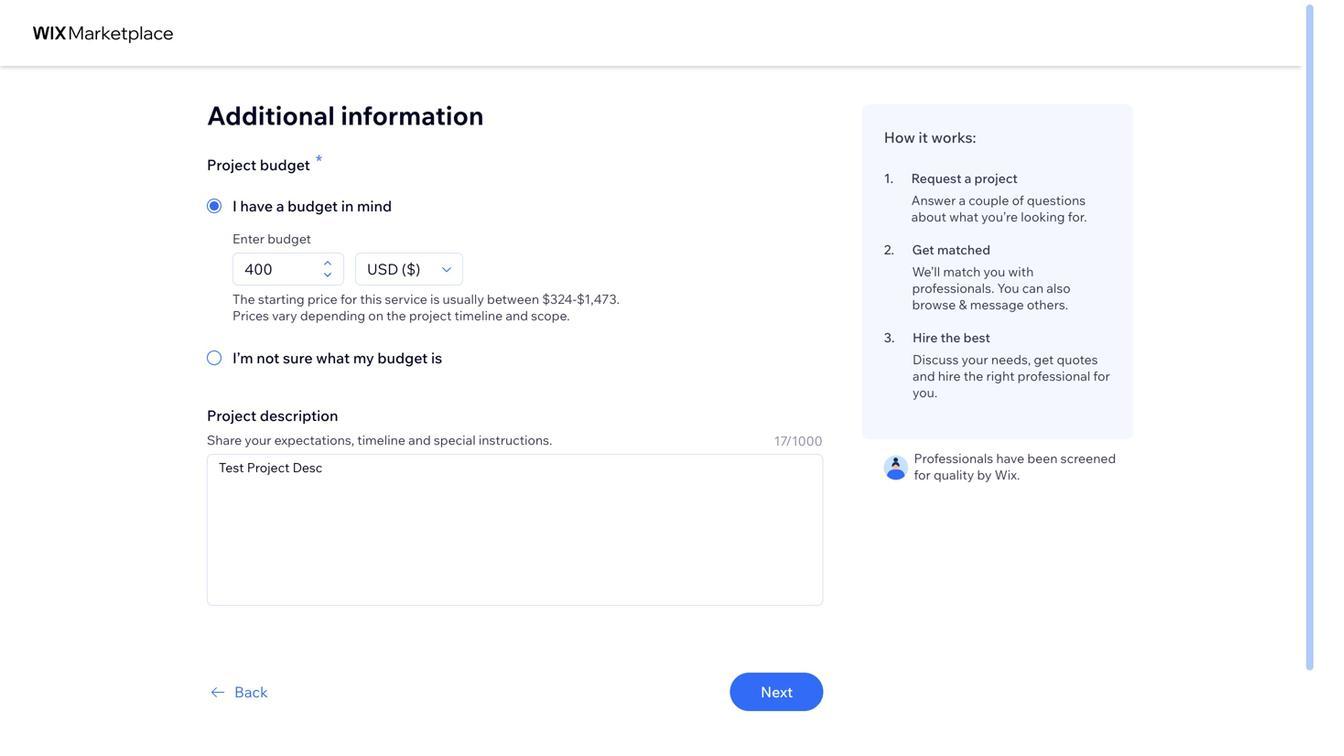 Task type: vqa. For each thing, say whether or not it's contained in the screenshot.
Last name text field
no



Task type: describe. For each thing, give the bounding box(es) containing it.
in
[[341, 197, 354, 215]]

vary
[[272, 308, 297, 324]]

3 .
[[884, 330, 895, 346]]

between
[[487, 291, 539, 307]]

hire
[[913, 330, 938, 346]]

you.
[[913, 384, 938, 400]]

for inside hire the best discuss your needs, get quotes and hire the right professional for you.
[[1093, 368, 1110, 384]]

1 .
[[884, 170, 894, 186]]

quality
[[934, 467, 974, 483]]

works:
[[931, 128, 976, 146]]

by
[[977, 467, 992, 483]]

about
[[911, 209, 946, 225]]

back button
[[207, 681, 268, 703]]

needs,
[[991, 352, 1031, 368]]

for inside professionals have been screened for quality by wix.
[[914, 467, 931, 483]]

professional
[[1018, 368, 1090, 384]]

1
[[884, 170, 890, 186]]

questions
[[1027, 192, 1086, 208]]

the
[[233, 291, 255, 307]]

additional
[[207, 99, 335, 131]]

Enter budget text field
[[239, 254, 318, 285]]

prices
[[233, 308, 269, 324]]

sure
[[283, 349, 313, 367]]

depending
[[300, 308, 365, 324]]

project inside the request a project answer a couple of questions about what you're looking for.
[[974, 170, 1018, 186]]

get
[[912, 242, 934, 258]]

on
[[368, 308, 383, 324]]

you're
[[981, 209, 1018, 225]]

professionals.
[[912, 280, 994, 296]]

how
[[884, 128, 915, 146]]

have for a
[[240, 197, 273, 215]]

can
[[1022, 280, 1044, 296]]

and inside the starting price for this service is usually between $324-$1,473. prices vary depending on the project timeline and scope.
[[506, 308, 528, 324]]

mind
[[357, 197, 392, 215]]

expectations,
[[274, 432, 354, 448]]

you
[[997, 280, 1019, 296]]

1 vertical spatial your
[[245, 432, 271, 448]]

1 vertical spatial what
[[316, 349, 350, 367]]

it
[[919, 128, 928, 146]]

/
[[786, 433, 792, 449]]

what inside the request a project answer a couple of questions about what you're looking for.
[[949, 209, 979, 225]]

hire the best discuss your needs, get quotes and hire the right professional for you.
[[913, 330, 1110, 400]]

17 / 1000
[[774, 433, 823, 449]]

$1,473.
[[577, 291, 620, 307]]

with
[[1008, 264, 1034, 280]]

$324-
[[542, 291, 577, 307]]

project description
[[207, 406, 338, 425]]

i'm not sure what my budget is
[[233, 349, 442, 367]]

instructions.
[[479, 432, 552, 448]]

*
[[316, 151, 322, 171]]

0 horizontal spatial and
[[408, 432, 431, 448]]

is for budget
[[431, 349, 442, 367]]

match
[[943, 264, 981, 280]]

wix.
[[995, 467, 1020, 483]]

couple
[[969, 192, 1009, 208]]

and inside hire the best discuss your needs, get quotes and hire the right professional for you.
[[913, 368, 935, 384]]

starting
[[258, 291, 305, 307]]

right
[[986, 368, 1015, 384]]

a up couple
[[965, 170, 972, 186]]

next button
[[730, 673, 824, 711]]

screened
[[1061, 450, 1116, 466]]

description
[[260, 406, 338, 425]]

1 vertical spatial the
[[941, 330, 961, 346]]

my
[[353, 349, 374, 367]]

is for service
[[430, 291, 440, 307]]

project for project description
[[207, 406, 257, 425]]

how it works:
[[884, 128, 976, 146]]

for.
[[1068, 209, 1087, 225]]

i have a budget in mind
[[233, 197, 392, 215]]

looking
[[1021, 209, 1065, 225]]



Task type: locate. For each thing, give the bounding box(es) containing it.
service
[[385, 291, 427, 307]]

0 horizontal spatial your
[[245, 432, 271, 448]]

discuss
[[913, 352, 959, 368]]

1 horizontal spatial and
[[506, 308, 528, 324]]

also
[[1047, 280, 1071, 296]]

1 horizontal spatial project
[[974, 170, 1018, 186]]

this
[[360, 291, 382, 307]]

the right the hire
[[941, 330, 961, 346]]

timeline right "expectations,"
[[357, 432, 405, 448]]

2
[[884, 242, 891, 258]]

enter
[[233, 231, 265, 247]]

0 horizontal spatial timeline
[[357, 432, 405, 448]]

budget up enter budget text field
[[267, 231, 311, 247]]

project for project budget *
[[207, 156, 257, 174]]

0 vertical spatial is
[[430, 291, 440, 307]]

None field
[[362, 254, 437, 285]]

budget left * at the top left
[[260, 156, 310, 174]]

professionals
[[914, 450, 993, 466]]

your inside hire the best discuss your needs, get quotes and hire the right professional for you.
[[962, 352, 988, 368]]

2 vertical spatial the
[[964, 368, 983, 384]]

0 horizontal spatial project
[[409, 308, 452, 324]]

0 horizontal spatial what
[[316, 349, 350, 367]]

1 vertical spatial timeline
[[357, 432, 405, 448]]

next
[[761, 683, 793, 701]]

1 vertical spatial project
[[207, 406, 257, 425]]

and
[[506, 308, 528, 324], [913, 368, 935, 384], [408, 432, 431, 448]]

i'm
[[233, 349, 253, 367]]

information
[[341, 99, 484, 131]]

for left the quality
[[914, 467, 931, 483]]

0 horizontal spatial the
[[386, 308, 406, 324]]

budget
[[260, 156, 310, 174], [288, 197, 338, 215], [267, 231, 311, 247], [377, 349, 428, 367]]

0 vertical spatial for
[[340, 291, 357, 307]]

for inside the starting price for this service is usually between $324-$1,473. prices vary depending on the project timeline and scope.
[[340, 291, 357, 307]]

project down the service
[[409, 308, 452, 324]]

the
[[386, 308, 406, 324], [941, 330, 961, 346], [964, 368, 983, 384]]

1 vertical spatial .
[[891, 242, 894, 258]]

been
[[1027, 450, 1058, 466]]

is
[[430, 291, 440, 307], [431, 349, 442, 367]]

enter budget
[[233, 231, 311, 247]]

for
[[340, 291, 357, 307], [1093, 368, 1110, 384], [914, 467, 931, 483]]

you
[[984, 264, 1005, 280]]

0 horizontal spatial have
[[240, 197, 273, 215]]

special
[[434, 432, 476, 448]]

2 vertical spatial and
[[408, 432, 431, 448]]

2 is from the top
[[431, 349, 442, 367]]

project inside project budget *
[[207, 156, 257, 174]]

1 horizontal spatial timeline
[[455, 308, 503, 324]]

a
[[965, 170, 972, 186], [959, 192, 966, 208], [276, 197, 284, 215]]

usually
[[443, 291, 484, 307]]

project up i
[[207, 156, 257, 174]]

1 vertical spatial and
[[913, 368, 935, 384]]

.
[[890, 170, 894, 186], [891, 242, 894, 258], [892, 330, 895, 346]]

best
[[964, 330, 990, 346]]

have for been
[[996, 450, 1025, 466]]

0 vertical spatial timeline
[[455, 308, 503, 324]]

2 vertical spatial .
[[892, 330, 895, 346]]

share your expectations, timeline and special instructions.
[[207, 432, 552, 448]]

Share your expectations, timeline and special instructions. text field
[[208, 455, 823, 605]]

price
[[307, 291, 337, 307]]

0 vertical spatial .
[[890, 170, 894, 186]]

have up wix.
[[996, 450, 1025, 466]]

your down best
[[962, 352, 988, 368]]

your
[[962, 352, 988, 368], [245, 432, 271, 448]]

1 vertical spatial is
[[431, 349, 442, 367]]

matched
[[937, 242, 991, 258]]

1 horizontal spatial what
[[949, 209, 979, 225]]

browse
[[912, 297, 956, 313]]

0 vertical spatial and
[[506, 308, 528, 324]]

quotes
[[1057, 352, 1098, 368]]

the right hire
[[964, 368, 983, 384]]

1 is from the top
[[430, 291, 440, 307]]

and down between
[[506, 308, 528, 324]]

3
[[884, 330, 892, 346]]

1 horizontal spatial your
[[962, 352, 988, 368]]

1 horizontal spatial have
[[996, 450, 1025, 466]]

0 vertical spatial have
[[240, 197, 273, 215]]

and up "you."
[[913, 368, 935, 384]]

project up couple
[[974, 170, 1018, 186]]

timeline inside the starting price for this service is usually between $324-$1,473. prices vary depending on the project timeline and scope.
[[455, 308, 503, 324]]

professionals have been screened for quality by wix.
[[914, 450, 1116, 483]]

additional information
[[207, 99, 484, 131]]

1 vertical spatial have
[[996, 450, 1025, 466]]

have right i
[[240, 197, 273, 215]]

have inside professionals have been screened for quality by wix.
[[996, 450, 1025, 466]]

1 vertical spatial project
[[409, 308, 452, 324]]

the inside the starting price for this service is usually between $324-$1,473. prices vary depending on the project timeline and scope.
[[386, 308, 406, 324]]

2 vertical spatial for
[[914, 467, 931, 483]]

and left special
[[408, 432, 431, 448]]

1 horizontal spatial for
[[914, 467, 931, 483]]

0 vertical spatial the
[[386, 308, 406, 324]]

1 vertical spatial for
[[1093, 368, 1110, 384]]

. for 1
[[890, 170, 894, 186]]

2 project from the top
[[207, 406, 257, 425]]

answer
[[911, 192, 956, 208]]

project up "share"
[[207, 406, 257, 425]]

&
[[959, 297, 967, 313]]

for left this
[[340, 291, 357, 307]]

. left the hire
[[892, 330, 895, 346]]

what left my
[[316, 349, 350, 367]]

project
[[207, 156, 257, 174], [207, 406, 257, 425]]

is left usually
[[430, 291, 440, 307]]

1 horizontal spatial the
[[941, 330, 961, 346]]

0 vertical spatial your
[[962, 352, 988, 368]]

is inside the starting price for this service is usually between $324-$1,473. prices vary depending on the project timeline and scope.
[[430, 291, 440, 307]]

. for 2
[[891, 242, 894, 258]]

project inside the starting price for this service is usually between $324-$1,473. prices vary depending on the project timeline and scope.
[[409, 308, 452, 324]]

a up enter budget
[[276, 197, 284, 215]]

the starting price for this service is usually between $324-$1,473. prices vary depending on the project timeline and scope.
[[233, 291, 620, 324]]

17
[[774, 433, 786, 449]]

the down the service
[[386, 308, 406, 324]]

others.
[[1027, 297, 1068, 313]]

1 project from the top
[[207, 156, 257, 174]]

. down how
[[890, 170, 894, 186]]

of
[[1012, 192, 1024, 208]]

message
[[970, 297, 1024, 313]]

1000
[[792, 433, 823, 449]]

project
[[974, 170, 1018, 186], [409, 308, 452, 324]]

share
[[207, 432, 242, 448]]

budget right my
[[377, 349, 428, 367]]

2 horizontal spatial and
[[913, 368, 935, 384]]

0 vertical spatial what
[[949, 209, 979, 225]]

budget inside project budget *
[[260, 156, 310, 174]]

2 horizontal spatial the
[[964, 368, 983, 384]]

get
[[1034, 352, 1054, 368]]

2 .
[[884, 242, 894, 258]]

0 vertical spatial project
[[974, 170, 1018, 186]]

project budget *
[[207, 151, 322, 174]]

timeline down usually
[[455, 308, 503, 324]]

hire
[[938, 368, 961, 384]]

what
[[949, 209, 979, 225], [316, 349, 350, 367]]

0 vertical spatial project
[[207, 156, 257, 174]]

request a project answer a couple of questions about what you're looking for.
[[911, 170, 1087, 225]]

a left couple
[[959, 192, 966, 208]]

is down the starting price for this service is usually between $324-$1,473. prices vary depending on the project timeline and scope.
[[431, 349, 442, 367]]

. for 3
[[892, 330, 895, 346]]

0 horizontal spatial for
[[340, 291, 357, 307]]

have
[[240, 197, 273, 215], [996, 450, 1025, 466]]

for down quotes
[[1093, 368, 1110, 384]]

. left get
[[891, 242, 894, 258]]

budget left in
[[288, 197, 338, 215]]

request
[[911, 170, 962, 186]]

we'll
[[912, 264, 940, 280]]

scope.
[[531, 308, 570, 324]]

back
[[234, 683, 268, 701]]

not
[[257, 349, 280, 367]]

timeline
[[455, 308, 503, 324], [357, 432, 405, 448]]

get matched we'll match you with professionals. you can also browse & message others.
[[912, 242, 1071, 313]]

2 horizontal spatial for
[[1093, 368, 1110, 384]]

what down couple
[[949, 209, 979, 225]]

i
[[233, 197, 237, 215]]

your down 'project description'
[[245, 432, 271, 448]]



